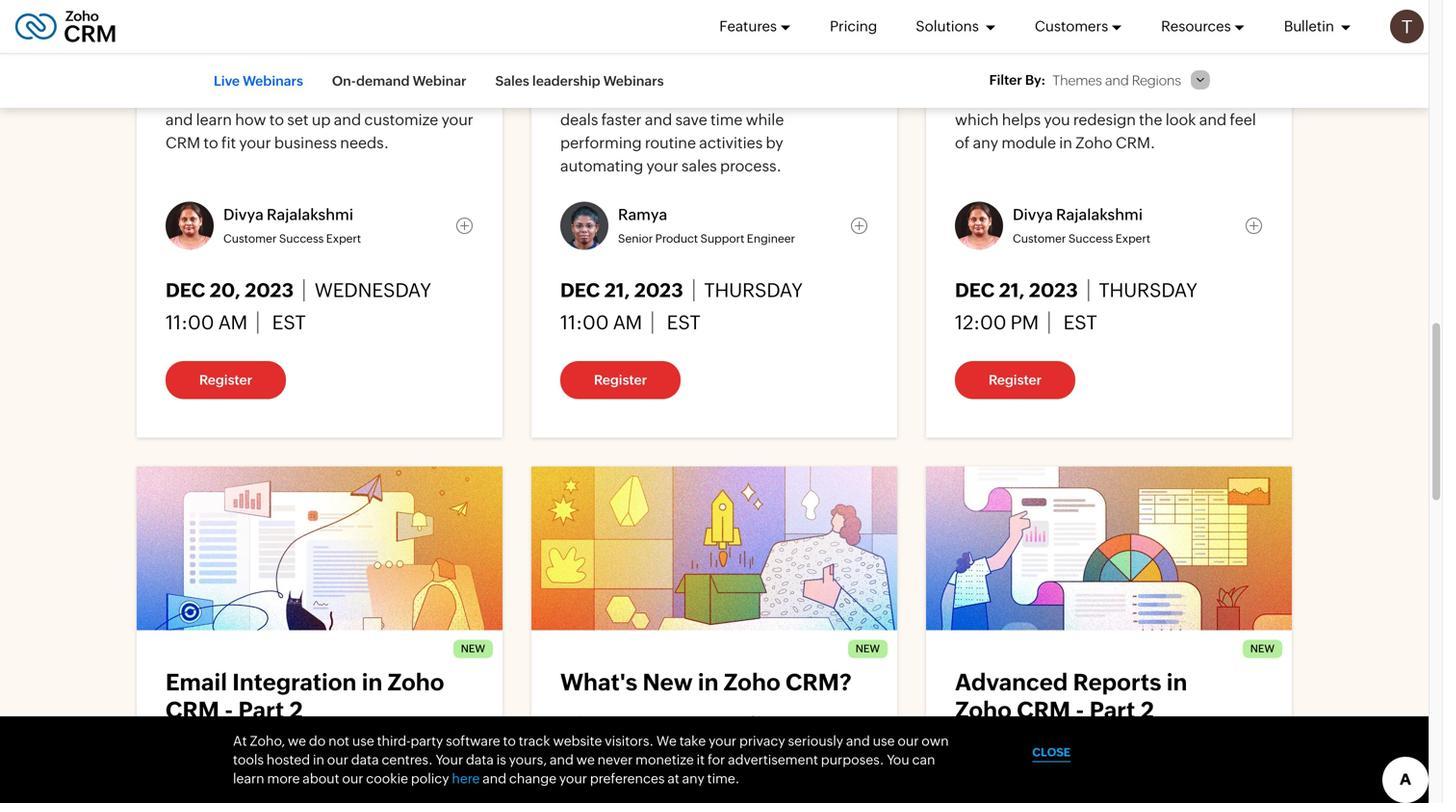 Task type: vqa. For each thing, say whether or not it's contained in the screenshot.


Task type: locate. For each thing, give the bounding box(es) containing it.
2 dec 21, 2023 from the left
[[955, 279, 1078, 301]]

business
[[274, 134, 337, 152], [758, 713, 820, 731], [1112, 764, 1175, 782]]

0 horizontal spatial canvas
[[955, 43, 1037, 70]]

here
[[452, 771, 480, 786]]

1 horizontal spatial use
[[873, 733, 895, 749]]

1 horizontal spatial divya rajalakshmi customer success expert
[[1013, 206, 1151, 245]]

you up the time
[[723, 88, 749, 106]]

how down the webinar,
[[235, 111, 266, 129]]

1 horizontal spatial am
[[613, 312, 642, 334]]

what's new in zoho crm?
[[560, 669, 852, 696]]

2 rajalakshmi from the left
[[1056, 206, 1143, 224]]

divya down fit
[[223, 206, 264, 224]]

zoho
[[166, 15, 222, 42], [723, 43, 780, 70], [1076, 134, 1113, 152], [388, 669, 444, 696], [724, 669, 781, 696], [955, 697, 1012, 723], [675, 736, 712, 754], [367, 764, 404, 782]]

on-demand webinar link
[[318, 69, 481, 93]]

sales for sales and marketing automation in zoho crm
[[560, 15, 620, 42]]

data
[[351, 752, 379, 767], [466, 752, 494, 767]]

0 horizontal spatial learn
[[196, 111, 232, 129]]

1 vertical spatial of
[[740, 713, 755, 731]]

manage
[[166, 741, 223, 759]]

and inside this webinar will show you how to close deals faster and save time while performing routine activities by automating your sales process.
[[645, 111, 672, 129]]

dec for customization
[[166, 279, 205, 301]]

2 horizontal spatial dec
[[955, 279, 995, 301]]

crm inside advanced reports in zoho crm - part 2
[[1017, 697, 1071, 723]]

customer for getting started with canvas
[[1013, 232, 1066, 245]]

1 vertical spatial business
[[758, 713, 820, 731]]

our down not
[[327, 752, 349, 767]]

est down the dec 20, 2023
[[268, 312, 306, 334]]

1 horizontal spatial register
[[594, 372, 647, 388]]

0 horizontal spatial business
[[274, 134, 337, 152]]

engineer
[[747, 232, 795, 245]]

get
[[955, 88, 981, 106]]

1 divya from the left
[[223, 206, 264, 224]]

1 horizontal spatial 2023
[[635, 279, 684, 301]]

canvas up filter at top right
[[955, 43, 1037, 70]]

helps
[[1002, 111, 1041, 129]]

you right helps
[[1044, 111, 1071, 129]]

this webinar will show you how to close deals faster and save time while performing routine activities by automating your sales process.
[[560, 88, 842, 175]]

your right fit
[[239, 134, 271, 152]]

with inside enhance various aspects of business operations with zoho crm's top enhancements from the past year.
[[641, 736, 672, 754]]

1 rajalakshmi from the left
[[267, 206, 353, 224]]

am down the dec 20, 2023
[[218, 312, 248, 334]]

2 horizontal spatial register
[[989, 372, 1042, 388]]

2 - from the left
[[1076, 697, 1085, 723]]

new for email integration in zoho crm - part 2
[[461, 643, 485, 655]]

0 horizontal spatial rajalakshmi
[[267, 206, 353, 224]]

in inside advanced reports in zoho crm - part 2
[[1167, 669, 1188, 696]]

3 register link from the left
[[955, 361, 1076, 399]]

1 horizontal spatial customer
[[1013, 232, 1066, 245]]

0 horizontal spatial part
[[238, 697, 284, 723]]

0 vertical spatial you
[[723, 88, 749, 106]]

of down which
[[955, 134, 970, 152]]

operations down enhance
[[560, 736, 637, 754]]

2 divya from the left
[[1013, 206, 1053, 224]]

sales leadership webinars
[[496, 73, 664, 89]]

0 vertical spatial any
[[973, 134, 999, 152]]

new
[[461, 643, 485, 655], [856, 643, 880, 655], [1251, 643, 1275, 655], [643, 669, 693, 696]]

0 horizontal spatial operations
[[268, 741, 345, 759]]

2023 for in
[[635, 279, 684, 301]]

terry turtle image
[[1391, 10, 1424, 43]]

1 est from the left
[[268, 312, 306, 334]]

0 vertical spatial crm.
[[1116, 134, 1156, 152]]

3 dec from the left
[[955, 279, 995, 301]]

0 horizontal spatial 2023
[[245, 279, 294, 301]]

the up customize
[[379, 88, 403, 106]]

0 vertical spatial learn
[[196, 111, 232, 129]]

1 horizontal spatial any
[[973, 134, 999, 152]]

1 horizontal spatial you
[[1044, 111, 1071, 129]]

1 horizontal spatial 11:00 am
[[560, 312, 642, 334]]

0 horizontal spatial sales
[[496, 73, 530, 89]]

am
[[218, 312, 248, 334], [613, 312, 642, 334]]

we down website at the left of page
[[577, 752, 595, 767]]

0 horizontal spatial 21,
[[605, 279, 630, 301]]

21, down senior
[[605, 279, 630, 301]]

about
[[303, 771, 339, 786]]

2 divya rajalakshmi customer success expert from the left
[[1013, 206, 1151, 245]]

your down routine
[[647, 157, 679, 175]]

fit
[[221, 134, 236, 152]]

1 - from the left
[[224, 697, 233, 723]]

to up redesign
[[1067, 88, 1082, 106]]

expert
[[326, 232, 361, 245], [1116, 232, 1151, 245]]

advanced inside 'advanced reporting capabilities to track, analyze, and enhance business performance.'
[[955, 741, 1028, 759]]

1 horizontal spatial 21,
[[999, 279, 1025, 301]]

live webinars link
[[199, 69, 318, 93]]

thursday
[[704, 279, 803, 301], [1099, 279, 1198, 301]]

2 for reports
[[1141, 697, 1155, 723]]

business down capabilities
[[1112, 764, 1175, 782]]

you inside this webinar will show you how to close deals faster and save time while performing routine activities by automating your sales process.
[[723, 88, 749, 106]]

feel
[[1230, 111, 1257, 129]]

2 horizontal spatial business
[[1112, 764, 1175, 782]]

2 horizontal spatial 2023
[[1029, 279, 1078, 301]]

21, up the pm
[[999, 279, 1025, 301]]

1 vertical spatial we
[[288, 733, 306, 749]]

website
[[553, 733, 602, 749]]

ramya
[[618, 206, 668, 224]]

2 2 from the left
[[1141, 697, 1155, 723]]

email integration in zoho crm - part 2
[[166, 669, 444, 723]]

am down senior
[[613, 312, 642, 334]]

1 horizontal spatial 11:00
[[560, 312, 609, 334]]

2 register from the left
[[594, 372, 647, 388]]

operations inside enhance various aspects of business operations with zoho crm's top enhancements from the past year.
[[560, 736, 637, 754]]

1 horizontal spatial dec 21, 2023
[[955, 279, 1078, 301]]

marketing
[[673, 15, 786, 42]]

divya down module
[[1013, 206, 1053, 224]]

success for and
[[279, 232, 324, 245]]

1 horizontal spatial from
[[671, 760, 705, 777]]

crm up customization
[[227, 15, 281, 42]]

0 horizontal spatial close
[[804, 88, 842, 106]]

data down software
[[466, 752, 494, 767]]

2 dec from the left
[[560, 279, 600, 301]]

1 horizontal spatial how
[[752, 88, 783, 106]]

track,
[[1204, 741, 1245, 759]]

0 vertical spatial of
[[955, 134, 970, 152]]

1 vertical spatial you
[[1044, 111, 1071, 129]]

21, for automation
[[605, 279, 630, 301]]

register for customization
[[199, 372, 252, 388]]

2 part from the left
[[1090, 697, 1136, 723]]

customer up the dec 20, 2023
[[223, 232, 277, 245]]

business down set
[[274, 134, 337, 152]]

1 horizontal spatial data
[[466, 752, 494, 767]]

register
[[199, 372, 252, 388], [594, 372, 647, 388], [989, 372, 1042, 388]]

dec for in
[[560, 279, 600, 301]]

1 vertical spatial advanced
[[955, 741, 1028, 759]]

of inside enhance various aspects of business operations with zoho crm's top enhancements from the past year.
[[740, 713, 755, 731]]

divya rajalakshmi customer success expert for canvas
[[1013, 206, 1151, 245]]

2 am from the left
[[613, 312, 642, 334]]

0 vertical spatial advanced
[[955, 669, 1068, 696]]

crm. inside get introduced to the new canvas builder, which helps you redesign the look and feel of any module in zoho crm.
[[1116, 134, 1156, 152]]

est down product
[[663, 312, 701, 334]]

0 vertical spatial close
[[804, 88, 842, 106]]

2 11:00 from the left
[[560, 312, 609, 334]]

- for reports
[[1076, 697, 1085, 723]]

part for reports
[[1090, 697, 1136, 723]]

we left go
[[275, 88, 296, 106]]

11:00 am
[[166, 312, 248, 334], [560, 312, 642, 334]]

the right it
[[708, 760, 731, 777]]

use right not
[[352, 733, 374, 749]]

what's
[[560, 669, 638, 696]]

canvas up look
[[1145, 88, 1197, 106]]

0 horizontal spatial -
[[224, 697, 233, 723]]

from inside enhance various aspects of business operations with zoho crm's top enhancements from the past year.
[[671, 760, 705, 777]]

webinar
[[593, 88, 651, 106]]

1 vertical spatial learn
[[233, 771, 264, 786]]

rajalakshmi down redesign
[[1056, 206, 1143, 224]]

0 horizontal spatial webinars
[[243, 73, 303, 89]]

1 expert from the left
[[326, 232, 361, 245]]

2 est from the left
[[663, 312, 701, 334]]

1 horizontal spatial part
[[1090, 697, 1136, 723]]

and down builder,
[[1200, 111, 1227, 129]]

and up performance.
[[1016, 764, 1044, 782]]

2 webinars from the left
[[604, 73, 664, 89]]

and inside zoho crm setup and customization
[[357, 15, 400, 42]]

2 horizontal spatial register link
[[955, 361, 1076, 399]]

automating
[[560, 157, 644, 175]]

- inside advanced reports in zoho crm - part 2
[[1076, 697, 1085, 723]]

0 vertical spatial sales
[[560, 15, 620, 42]]

1 horizontal spatial dec
[[560, 279, 600, 301]]

1 horizontal spatial expert
[[1116, 232, 1151, 245]]

1 horizontal spatial sales
[[560, 15, 620, 42]]

customer for zoho crm setup and customization
[[223, 232, 277, 245]]

and up automation
[[625, 15, 668, 42]]

1 advanced from the top
[[955, 669, 1068, 696]]

2 vertical spatial business
[[1112, 764, 1175, 782]]

est for in
[[663, 312, 701, 334]]

2 inside the email integration in zoho crm - part 2
[[289, 697, 303, 723]]

deals
[[560, 111, 598, 129]]

and down is
[[483, 771, 507, 786]]

12:00
[[955, 312, 1007, 334]]

1 horizontal spatial -
[[1076, 697, 1085, 723]]

any
[[973, 134, 999, 152], [682, 771, 705, 786]]

use up the you
[[873, 733, 895, 749]]

webinars down customization
[[243, 73, 303, 89]]

in this webinar, we go beyond the basics and learn how to set up and customize your crm to fit your business needs.
[[166, 88, 474, 152]]

1 horizontal spatial operations
[[560, 736, 637, 754]]

of
[[955, 134, 970, 152], [740, 713, 755, 731]]

1 dec from the left
[[166, 279, 205, 301]]

est right the pm
[[1060, 312, 1098, 334]]

11:00 am down 20,
[[166, 312, 248, 334]]

1 2 from the left
[[289, 697, 303, 723]]

2 expert from the left
[[1116, 232, 1151, 245]]

2 2023 from the left
[[635, 279, 684, 301]]

with inside the getting started with canvas
[[1133, 15, 1182, 42]]

21,
[[605, 279, 630, 301], [999, 279, 1025, 301]]

close up enhance
[[1033, 746, 1071, 759]]

party
[[411, 733, 443, 749]]

1 11:00 am from the left
[[166, 312, 248, 334]]

2 21, from the left
[[999, 279, 1025, 301]]

0 horizontal spatial thursday
[[704, 279, 803, 301]]

2 down the integration
[[289, 697, 303, 723]]

1 vertical spatial close
[[1033, 746, 1071, 759]]

1 horizontal spatial divya
[[1013, 206, 1053, 224]]

0 horizontal spatial with
[[641, 736, 672, 754]]

0 horizontal spatial use
[[352, 733, 374, 749]]

2 horizontal spatial est
[[1060, 312, 1098, 334]]

1 horizontal spatial business
[[758, 713, 820, 731]]

1 webinars from the left
[[243, 73, 303, 89]]

1 part from the left
[[238, 697, 284, 723]]

1 horizontal spatial learn
[[233, 771, 264, 786]]

- inside the email integration in zoho crm - part 2
[[224, 697, 233, 723]]

11:00
[[166, 312, 214, 334], [560, 312, 609, 334]]

close down pricing link
[[804, 88, 842, 106]]

2023 right 20,
[[245, 279, 294, 301]]

webinars down automation
[[604, 73, 664, 89]]

from down take
[[671, 760, 705, 777]]

1 21, from the left
[[605, 279, 630, 301]]

1 horizontal spatial thursday
[[1099, 279, 1198, 301]]

0 horizontal spatial 11:00 am
[[166, 312, 248, 334]]

advanced
[[955, 669, 1068, 696], [955, 741, 1028, 759]]

integration
[[232, 669, 357, 696]]

webinar
[[413, 73, 467, 89]]

advanced up analyze, in the bottom of the page
[[955, 741, 1028, 759]]

1 divya rajalakshmi customer success expert from the left
[[223, 206, 361, 245]]

any down which
[[973, 134, 999, 152]]

crm. down redesign
[[1116, 134, 1156, 152]]

operations up about
[[268, 741, 345, 759]]

0 horizontal spatial 11:00
[[166, 312, 214, 334]]

how inside this webinar will show you how to close deals faster and save time while performing routine activities by automating your sales process.
[[752, 88, 783, 106]]

0 horizontal spatial 2
[[289, 697, 303, 723]]

with down various
[[641, 736, 672, 754]]

0 horizontal spatial am
[[218, 312, 248, 334]]

2 advanced from the top
[[955, 741, 1028, 759]]

1 vertical spatial any
[[682, 771, 705, 786]]

2 vertical spatial our
[[342, 771, 364, 786]]

rajalakshmi down needs.
[[267, 206, 353, 224]]

year.
[[768, 760, 802, 777]]

to left set
[[269, 111, 284, 129]]

thursday for sales and marketing automation in zoho crm
[[704, 279, 803, 301]]

in inside the email integration in zoho crm - part 2
[[362, 669, 383, 696]]

in right reports
[[1167, 669, 1188, 696]]

1 vertical spatial crm.
[[407, 764, 447, 782]]

rajalakshmi for getting started with canvas
[[1056, 206, 1143, 224]]

advanced reports in zoho crm - part 2
[[955, 669, 1188, 723]]

webinar,
[[211, 88, 272, 106]]

0 horizontal spatial crm.
[[407, 764, 447, 782]]

advanced reports in zoho crm image
[[926, 467, 1292, 630]]

1 am from the left
[[218, 312, 248, 334]]

in down do
[[313, 752, 325, 767]]

to down features link
[[786, 88, 801, 106]]

crm's top
[[715, 736, 789, 754]]

0 horizontal spatial success
[[279, 232, 324, 245]]

this
[[182, 88, 208, 106]]

performance.
[[955, 787, 1054, 803]]

part inside the email integration in zoho crm - part 2
[[238, 697, 284, 723]]

1 horizontal spatial register link
[[560, 361, 681, 399]]

1 horizontal spatial of
[[955, 134, 970, 152]]

0 horizontal spatial you
[[723, 88, 749, 106]]

we left do
[[288, 733, 306, 749]]

1 horizontal spatial webinars
[[604, 73, 664, 89]]

customer up the pm
[[1013, 232, 1066, 245]]

analyze,
[[955, 764, 1013, 782]]

and inside get introduced to the new canvas builder, which helps you redesign the look and feel of any module in zoho crm.
[[1200, 111, 1227, 129]]

pricing
[[830, 18, 878, 35]]

to left track,
[[1186, 741, 1201, 759]]

this
[[560, 88, 590, 106]]

advanced for advanced reporting capabilities to track, analyze, and enhance business performance.
[[955, 741, 1028, 759]]

business inside enhance various aspects of business operations with zoho crm's top enhancements from the past year.
[[758, 713, 820, 731]]

11:00 am down senior
[[560, 312, 642, 334]]

part inside advanced reports in zoho crm - part 2
[[1090, 697, 1136, 723]]

0 horizontal spatial dec
[[166, 279, 205, 301]]

2023 up the pm
[[1029, 279, 1078, 301]]

from down do
[[283, 764, 317, 782]]

you inside get introduced to the new canvas builder, which helps you redesign the look and feel of any module in zoho crm.
[[1044, 111, 1071, 129]]

12:00 pm
[[955, 312, 1039, 334]]

1 vertical spatial with
[[641, 736, 672, 754]]

2 inside advanced reports in zoho crm - part 2
[[1141, 697, 1155, 723]]

in up third-
[[362, 669, 383, 696]]

email
[[166, 669, 227, 696]]

and up within at bottom left
[[349, 741, 376, 759]]

2 register link from the left
[[560, 361, 681, 399]]

and down will
[[645, 111, 672, 129]]

0 horizontal spatial customer
[[223, 232, 277, 245]]

the inside in this webinar, we go beyond the basics and learn how to set up and customize your crm to fit your business needs.
[[379, 88, 403, 106]]

thursday for getting started with canvas
[[1099, 279, 1198, 301]]

0 vertical spatial business
[[274, 134, 337, 152]]

1 register link from the left
[[166, 361, 286, 399]]

dec 21, 2023 up the pm
[[955, 279, 1078, 301]]

crm inside the email integration in zoho crm - part 2
[[166, 697, 219, 723]]

1 horizontal spatial est
[[663, 312, 701, 334]]

performing
[[560, 134, 642, 152]]

1 data from the left
[[351, 752, 379, 767]]

part up the zoho,
[[238, 697, 284, 723]]

2 up capabilities
[[1141, 697, 1155, 723]]

you
[[723, 88, 749, 106], [1044, 111, 1071, 129]]

0 vertical spatial how
[[752, 88, 783, 106]]

part
[[238, 697, 284, 723], [1090, 697, 1136, 723]]

2 thursday from the left
[[1099, 279, 1198, 301]]

0 vertical spatial with
[[1133, 15, 1182, 42]]

sales
[[560, 15, 620, 42], [496, 73, 530, 89]]

of up crm's top
[[740, 713, 755, 731]]

sales left leadership
[[496, 73, 530, 89]]

1 horizontal spatial crm.
[[1116, 134, 1156, 152]]

1 thursday from the left
[[704, 279, 803, 301]]

- for integration
[[224, 697, 233, 723]]

new for what's new in zoho crm?
[[856, 643, 880, 655]]

we inside in this webinar, we go beyond the basics and learn how to set up and customize your crm to fit your business needs.
[[275, 88, 296, 106]]

leadership
[[532, 73, 601, 89]]

in
[[697, 43, 718, 70], [1060, 134, 1073, 152], [362, 669, 383, 696], [698, 669, 719, 696], [1167, 669, 1188, 696], [313, 752, 325, 767]]

any inside get introduced to the new canvas builder, which helps you redesign the look and feel of any module in zoho crm.
[[973, 134, 999, 152]]

your up for
[[709, 733, 737, 749]]

0 vertical spatial our
[[898, 733, 919, 749]]

zoho inside get introduced to the new canvas builder, which helps you redesign the look and feel of any module in zoho crm.
[[1076, 134, 1113, 152]]

bulletin
[[1284, 18, 1338, 35]]

sales up automation
[[560, 15, 620, 42]]

to
[[786, 88, 801, 106], [1067, 88, 1082, 106], [269, 111, 284, 129], [203, 134, 218, 152], [503, 733, 516, 749], [1186, 741, 1201, 759]]

2 success from the left
[[1069, 232, 1114, 245]]

advanced inside advanced reports in zoho crm - part 2
[[955, 669, 1068, 696]]

0 horizontal spatial data
[[351, 752, 379, 767]]

crm up the reporting
[[1017, 697, 1071, 723]]

crm inside sales and marketing automation in zoho crm
[[785, 43, 839, 70]]

learn up fit
[[196, 111, 232, 129]]

our up the you
[[898, 733, 919, 749]]

to up is
[[503, 733, 516, 749]]

0 vertical spatial we
[[275, 88, 296, 106]]

learn down tools
[[233, 771, 264, 786]]

1 customer from the left
[[223, 232, 277, 245]]

0 horizontal spatial from
[[283, 764, 317, 782]]

success
[[279, 232, 324, 245], [1069, 232, 1114, 245]]

our right about
[[342, 771, 364, 786]]

1 dec 21, 2023 from the left
[[560, 279, 684, 301]]

2023 down product
[[635, 279, 684, 301]]

crm down the pricing
[[785, 43, 839, 70]]

2
[[289, 697, 303, 723], [1141, 697, 1155, 723]]

webinars
[[243, 73, 303, 89], [604, 73, 664, 89]]

0 horizontal spatial expert
[[326, 232, 361, 245]]

part down reports
[[1090, 697, 1136, 723]]

in right module
[[1060, 134, 1073, 152]]

it
[[697, 752, 705, 767]]

zoho inside zoho crm setup and customization
[[166, 15, 222, 42]]

own
[[922, 733, 949, 749]]

1 horizontal spatial canvas
[[1145, 88, 1197, 106]]

crm left fit
[[166, 134, 200, 152]]

any right at
[[682, 771, 705, 786]]

- up at
[[224, 697, 233, 723]]

data up cookie
[[351, 752, 379, 767]]

in inside at zoho, we do not use third-party software to track website visitors. we take your privacy seriously and use our own tools hosted in our data centres. your data is yours, and we never monetize it for advertisement purposes. you can learn more about our cookie policy
[[313, 752, 325, 767]]

1 2023 from the left
[[245, 279, 294, 301]]

ramya senior product support engineer
[[618, 206, 795, 245]]

1 11:00 from the left
[[166, 312, 214, 334]]

2023 for customization
[[245, 279, 294, 301]]

your
[[436, 752, 463, 767]]

part for integration
[[238, 697, 284, 723]]

1 horizontal spatial success
[[1069, 232, 1114, 245]]

2 customer from the left
[[1013, 232, 1066, 245]]

crm?
[[786, 669, 852, 696]]

1 horizontal spatial with
[[1133, 15, 1182, 42]]

dec 21, 2023 for canvas
[[955, 279, 1078, 301]]

and up demand
[[357, 15, 400, 42]]

zoho crm setup and customization
[[166, 15, 400, 70]]

2023
[[245, 279, 294, 301], [635, 279, 684, 301], [1029, 279, 1078, 301]]

sales inside sales and marketing automation in zoho crm
[[560, 15, 620, 42]]

crm. down party at the bottom
[[407, 764, 447, 782]]

and
[[357, 15, 400, 42], [625, 15, 668, 42], [1106, 73, 1129, 88], [166, 111, 193, 129], [334, 111, 361, 129], [645, 111, 672, 129], [1200, 111, 1227, 129], [846, 733, 870, 749], [349, 741, 376, 759], [550, 752, 574, 767], [1016, 764, 1044, 782], [483, 771, 507, 786]]

take
[[680, 733, 706, 749]]

1 success from the left
[[279, 232, 324, 245]]

1 register from the left
[[199, 372, 252, 388]]

0 horizontal spatial register link
[[166, 361, 286, 399]]

1 horizontal spatial 2
[[1141, 697, 1155, 723]]

-
[[224, 697, 233, 723], [1076, 697, 1085, 723]]

zoho,
[[250, 733, 285, 749]]

2 11:00 am from the left
[[560, 312, 642, 334]]

0 horizontal spatial how
[[235, 111, 266, 129]]

while
[[746, 111, 784, 129]]

within
[[320, 764, 364, 782]]

0 horizontal spatial est
[[268, 312, 306, 334]]

1 vertical spatial how
[[235, 111, 266, 129]]

divya rajalakshmi customer success expert
[[223, 206, 361, 245], [1013, 206, 1151, 245]]

live webinars
[[214, 73, 303, 89]]

est
[[268, 312, 306, 334], [663, 312, 701, 334], [1060, 312, 1098, 334]]

by:
[[1025, 72, 1046, 88]]

with up regions
[[1133, 15, 1182, 42]]

sales for sales leadership webinars
[[496, 73, 530, 89]]

0 horizontal spatial any
[[682, 771, 705, 786]]

sales
[[682, 157, 717, 175]]

yours,
[[509, 752, 547, 767]]

in down marketing
[[697, 43, 718, 70]]

how up while
[[752, 88, 783, 106]]

- up the reporting
[[1076, 697, 1085, 723]]



Task type: describe. For each thing, give the bounding box(es) containing it.
zoho inside enhance various aspects of business operations with zoho crm's top enhancements from the past year.
[[675, 736, 712, 754]]

we
[[657, 733, 677, 749]]

business inside 'advanced reporting capabilities to track, analyze, and enhance business performance.'
[[1112, 764, 1175, 782]]

capabilities
[[1102, 741, 1183, 759]]

to inside this webinar will show you how to close deals faster and save time while performing routine activities by automating your sales process.
[[786, 88, 801, 106]]

11:00 am for zoho crm setup and customization
[[166, 312, 248, 334]]

learn inside in this webinar, we go beyond the basics and learn how to set up and customize your crm to fit your business needs.
[[196, 111, 232, 129]]

product
[[655, 232, 698, 245]]

and inside the manage email operations and communication from within zoho crm.
[[349, 741, 376, 759]]

learn inside at zoho, we do not use third-party software to track website visitors. we take your privacy seriously and use our own tools hosted in our data centres. your data is yours, and we never monetize it for advertisement purposes. you can learn more about our cookie policy
[[233, 771, 264, 786]]

advanced for advanced reports in zoho crm - part 2
[[955, 669, 1068, 696]]

the left look
[[1139, 111, 1163, 129]]

email
[[227, 741, 265, 759]]

of inside get introduced to the new canvas builder, which helps you redesign the look and feel of any module in zoho crm.
[[955, 134, 970, 152]]

how inside in this webinar, we go beyond the basics and learn how to set up and customize your crm to fit your business needs.
[[235, 111, 266, 129]]

module
[[1002, 134, 1056, 152]]

more
[[267, 771, 300, 786]]

2 vertical spatial we
[[577, 752, 595, 767]]

register link for in
[[560, 361, 681, 399]]

sales and marketing automation in zoho crm
[[560, 15, 839, 70]]

centres.
[[382, 752, 433, 767]]

in up aspects
[[698, 669, 719, 696]]

zoho inside advanced reports in zoho crm - part 2
[[955, 697, 1012, 723]]

reporting
[[1031, 741, 1098, 759]]

am for zoho crm setup and customization
[[218, 312, 248, 334]]

tools
[[233, 752, 264, 767]]

go
[[299, 88, 318, 106]]

needs.
[[340, 134, 389, 152]]

the inside enhance various aspects of business operations with zoho crm's top enhancements from the past year.
[[708, 760, 731, 777]]

email integration - zoho crm image
[[137, 467, 503, 630]]

and inside sales and marketing automation in zoho crm
[[625, 15, 668, 42]]

features
[[720, 18, 777, 35]]

to inside at zoho, we do not use third-party software to track website visitors. we take your privacy seriously and use our own tools hosted in our data centres. your data is yours, and we never monetize it for advertisement purposes. you can learn more about our cookie policy
[[503, 733, 516, 749]]

register link for customization
[[166, 361, 286, 399]]

2 data from the left
[[466, 752, 494, 767]]

at
[[668, 771, 680, 786]]

will
[[654, 88, 678, 106]]

on-demand webinar
[[332, 73, 467, 89]]

and down website at the left of page
[[550, 752, 574, 767]]

your inside this webinar will show you how to close deals faster and save time while performing routine activities by automating your sales process.
[[647, 157, 679, 175]]

3 est from the left
[[1060, 312, 1098, 334]]

in inside sales and marketing automation in zoho crm
[[697, 43, 718, 70]]

am for sales and marketing automation in zoho crm
[[613, 312, 642, 334]]

11:00 for sales and marketing automation in zoho crm
[[560, 312, 609, 334]]

divya for zoho crm setup and customization
[[223, 206, 264, 224]]

customization
[[166, 43, 328, 70]]

aspects
[[681, 713, 737, 731]]

to left fit
[[203, 134, 218, 152]]

do
[[309, 733, 326, 749]]

crm inside in this webinar, we go beyond the basics and learn how to set up and customize your crm to fit your business needs.
[[166, 134, 200, 152]]

never
[[598, 752, 633, 767]]

in inside get introduced to the new canvas builder, which helps you redesign the look and feel of any module in zoho crm.
[[1060, 134, 1073, 152]]

faster
[[602, 111, 642, 129]]

preferences
[[590, 771, 665, 786]]

filter by: themes and regions
[[990, 72, 1182, 88]]

and inside filter by: themes and regions
[[1106, 73, 1129, 88]]

zoho inside sales and marketing automation in zoho crm
[[723, 43, 780, 70]]

from inside the manage email operations and communication from within zoho crm.
[[283, 764, 317, 782]]

dec 20, 2023
[[166, 279, 294, 301]]

1 use from the left
[[352, 733, 374, 749]]

dec 21, 2023 for automation
[[560, 279, 684, 301]]

and inside 'advanced reporting capabilities to track, analyze, and enhance business performance.'
[[1016, 764, 1044, 782]]

divya for getting started with canvas
[[1013, 206, 1053, 224]]

close inside this webinar will show you how to close deals faster and save time while performing routine activities by automating your sales process.
[[804, 88, 842, 106]]

beyond
[[322, 88, 376, 106]]

advanced reporting capabilities to track, analyze, and enhance business performance.
[[955, 741, 1245, 803]]

routine
[[645, 134, 696, 152]]

the up redesign
[[1085, 88, 1108, 106]]

canvas inside the getting started with canvas
[[955, 43, 1037, 70]]

started
[[1044, 15, 1128, 42]]

crm inside zoho crm setup and customization
[[227, 15, 281, 42]]

to inside get introduced to the new canvas builder, which helps you redesign the look and feel of any module in zoho crm.
[[1067, 88, 1082, 106]]

senior
[[618, 232, 653, 245]]

business inside in this webinar, we go beyond the basics and learn how to set up and customize your crm to fit your business needs.
[[274, 134, 337, 152]]

on-
[[332, 73, 356, 89]]

your down basics
[[442, 111, 474, 129]]

change
[[509, 771, 557, 786]]

3 2023 from the left
[[1029, 279, 1078, 301]]

monetize
[[636, 752, 694, 767]]

customize
[[364, 111, 438, 129]]

expert for getting started with canvas
[[1116, 232, 1151, 245]]

solutions link
[[916, 0, 997, 53]]

1 horizontal spatial close
[[1033, 746, 1071, 759]]

support
[[701, 232, 745, 245]]

redesign
[[1074, 111, 1136, 129]]

new
[[1111, 88, 1142, 106]]

success for canvas
[[1069, 232, 1114, 245]]

operations inside the manage email operations and communication from within zoho crm.
[[268, 741, 345, 759]]

1 vertical spatial our
[[327, 752, 349, 767]]

for
[[708, 752, 725, 767]]

is
[[497, 752, 506, 767]]

2 for integration
[[289, 697, 303, 723]]

reports
[[1073, 669, 1162, 696]]

various
[[626, 713, 678, 731]]

bulletin link
[[1284, 0, 1352, 53]]

privacy
[[740, 733, 785, 749]]

what's new in zoho crm image
[[532, 467, 898, 630]]

customers
[[1035, 18, 1109, 35]]

zoho inside the manage email operations and communication from within zoho crm.
[[367, 764, 404, 782]]

here link
[[452, 771, 480, 786]]

enhance
[[560, 713, 623, 731]]

themes
[[1053, 73, 1102, 88]]

divya rajalakshmi customer success expert for and
[[223, 206, 361, 245]]

software
[[446, 733, 500, 749]]

11:00 for zoho crm setup and customization
[[166, 312, 214, 334]]

expert for zoho crm setup and customization
[[326, 232, 361, 245]]

resources link
[[1162, 0, 1246, 53]]

time.
[[707, 771, 740, 786]]

sales leadership webinars link
[[481, 69, 678, 93]]

est for customization
[[268, 312, 306, 334]]

to inside 'advanced reporting capabilities to track, analyze, and enhance business performance.'
[[1186, 741, 1201, 759]]

register for in
[[594, 372, 647, 388]]

11:00 am for sales and marketing automation in zoho crm
[[560, 312, 642, 334]]

builder,
[[1200, 88, 1254, 106]]

zoho inside the email integration in zoho crm - part 2
[[388, 669, 444, 696]]

enhance
[[1047, 764, 1109, 782]]

getting
[[955, 15, 1039, 42]]

live
[[214, 73, 240, 89]]

new for advanced reports in zoho crm - part 2
[[1251, 643, 1275, 655]]

and down in
[[166, 111, 193, 129]]

your down website at the left of page
[[559, 771, 587, 786]]

track
[[519, 733, 550, 749]]

2 use from the left
[[873, 733, 895, 749]]

zoho crm logo image
[[14, 5, 117, 48]]

pm
[[1011, 312, 1039, 334]]

cookie
[[366, 771, 408, 786]]

can
[[912, 752, 936, 767]]

purposes.
[[821, 752, 884, 767]]

canvas inside get introduced to the new canvas builder, which helps you redesign the look and feel of any module in zoho crm.
[[1145, 88, 1197, 106]]

in
[[166, 88, 179, 106]]

at zoho, we do not use third-party software to track website visitors. we take your privacy seriously and use our own tools hosted in our data centres. your data is yours, and we never monetize it for advertisement purposes. you can learn more about our cookie policy
[[233, 733, 949, 786]]

your inside at zoho, we do not use third-party software to track website visitors. we take your privacy seriously and use our own tools hosted in our data centres. your data is yours, and we never monetize it for advertisement purposes. you can learn more about our cookie policy
[[709, 733, 737, 749]]

get introduced to the new canvas builder, which helps you redesign the look and feel of any module in zoho crm.
[[955, 88, 1257, 152]]

basics
[[406, 88, 451, 106]]

crm. inside the manage email operations and communication from within zoho crm.
[[407, 764, 447, 782]]

look
[[1166, 111, 1197, 129]]

activities
[[699, 134, 763, 152]]

and up purposes.
[[846, 733, 870, 749]]

visitors.
[[605, 733, 654, 749]]

21, for canvas
[[999, 279, 1025, 301]]

enhance various aspects of business operations with zoho crm's top enhancements from the past year.
[[560, 713, 820, 777]]

rajalakshmi for zoho crm setup and customization
[[267, 206, 353, 224]]

and down beyond
[[334, 111, 361, 129]]

policy
[[411, 771, 449, 786]]

time
[[711, 111, 743, 129]]

at
[[233, 733, 247, 749]]

3 register from the left
[[989, 372, 1042, 388]]



